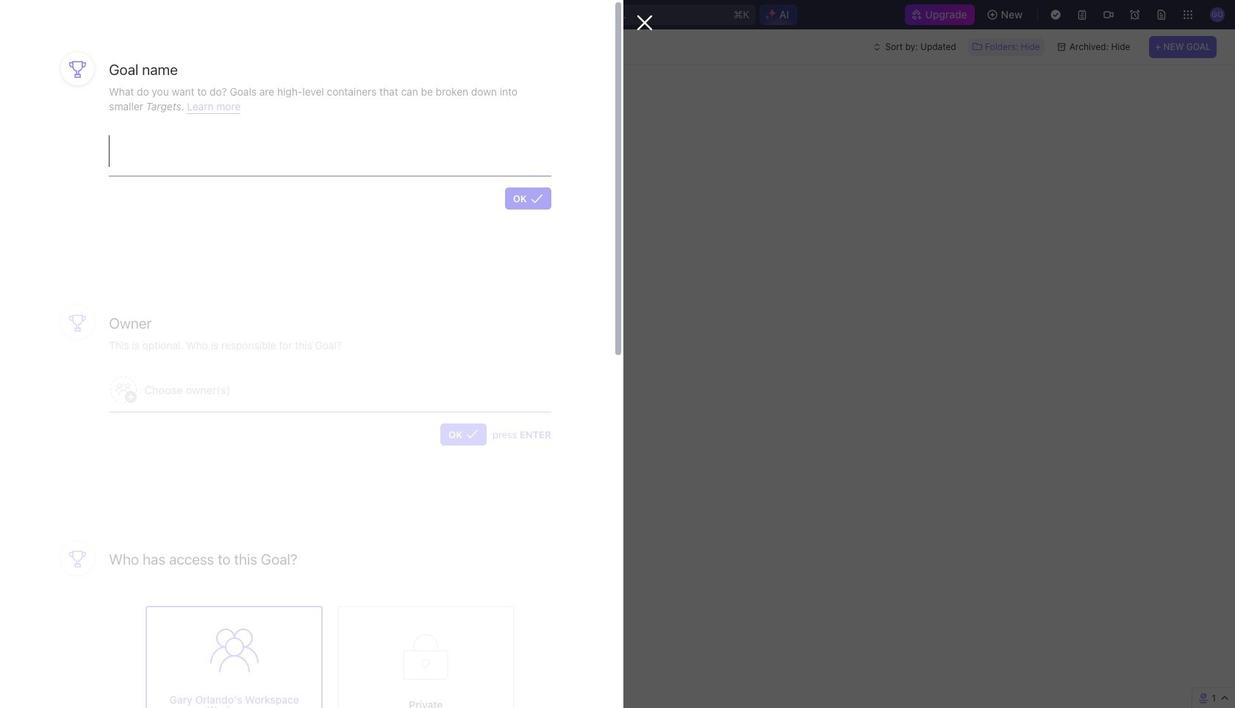 Task type: describe. For each thing, give the bounding box(es) containing it.
sidebar navigation
[[0, 29, 188, 708]]



Task type: locate. For each thing, give the bounding box(es) containing it.
None text field
[[109, 136, 552, 176]]

dialog
[[0, 0, 653, 708]]



Task type: vqa. For each thing, say whether or not it's contained in the screenshot.
TEXT BOX
yes



